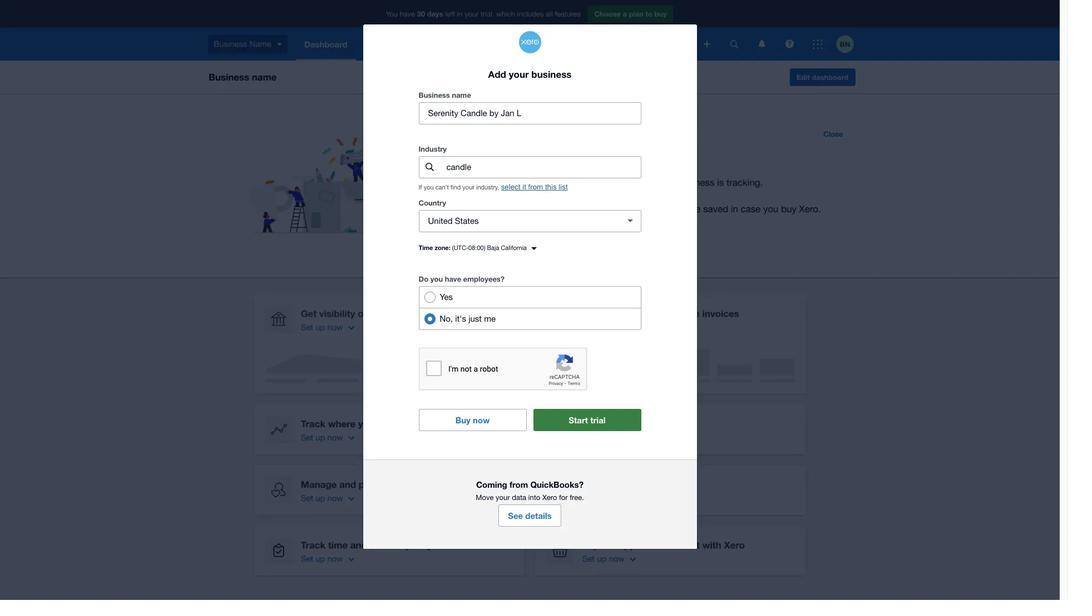 Task type: vqa. For each thing, say whether or not it's contained in the screenshot.
bottommost ridgeway
no



Task type: locate. For each thing, give the bounding box(es) containing it.
can't
[[435, 184, 449, 191]]

quickbooks?
[[530, 480, 584, 490]]

(utc-
[[452, 245, 469, 251]]

it's
[[455, 314, 466, 324]]

xero image
[[519, 31, 541, 53]]

add your business
[[488, 68, 572, 80]]

your right 'find'
[[463, 184, 475, 191]]

Country field
[[419, 211, 615, 232]]

your inside coming from quickbooks? move your data into xero for free.
[[496, 494, 510, 502]]

1 vertical spatial you
[[430, 275, 443, 284]]

buy now
[[455, 416, 490, 426]]

just
[[469, 314, 482, 324]]

0 vertical spatial your
[[509, 68, 529, 80]]

08:00)
[[469, 245, 485, 251]]

Business name field
[[419, 103, 641, 124]]

no, it's just me
[[440, 314, 496, 324]]

start trial
[[569, 416, 606, 426]]

you right if
[[424, 184, 434, 191]]

see details button
[[499, 505, 561, 527]]

start
[[569, 416, 588, 426]]

your left data
[[496, 494, 510, 502]]

find
[[451, 184, 461, 191]]

select
[[501, 183, 520, 191]]

you for can't
[[424, 184, 434, 191]]

you
[[424, 184, 434, 191], [430, 275, 443, 284]]

from up data
[[510, 480, 528, 490]]

from
[[528, 183, 543, 191], [510, 480, 528, 490]]

industry
[[419, 145, 447, 153]]

industry,
[[476, 184, 499, 191]]

0 vertical spatial you
[[424, 184, 434, 191]]

your
[[509, 68, 529, 80], [463, 184, 475, 191], [496, 494, 510, 502]]

have
[[445, 275, 461, 284]]

0 vertical spatial from
[[528, 183, 543, 191]]

1 vertical spatial your
[[463, 184, 475, 191]]

2 vertical spatial your
[[496, 494, 510, 502]]

name
[[452, 91, 471, 100]]

employees?
[[463, 275, 505, 284]]

do you have employees? group
[[419, 286, 641, 330]]

your inside if you can't find your industry, select it from this list
[[463, 184, 475, 191]]

your for can't
[[463, 184, 475, 191]]

your for quickbooks?
[[496, 494, 510, 502]]

business name
[[419, 91, 471, 100]]

from right "it"
[[528, 183, 543, 191]]

your right add
[[509, 68, 529, 80]]

california
[[501, 245, 527, 251]]

Industry field
[[445, 157, 641, 178]]

1 vertical spatial from
[[510, 480, 528, 490]]

you inside if you can't find your industry, select it from this list
[[424, 184, 434, 191]]

you right do
[[430, 275, 443, 284]]

this
[[545, 183, 557, 191]]

if you can't find your industry, select it from this list
[[419, 183, 568, 191]]

from inside coming from quickbooks? move your data into xero for free.
[[510, 480, 528, 490]]

business
[[532, 68, 572, 80]]

if
[[419, 184, 422, 191]]

trial
[[590, 416, 606, 426]]

coming
[[476, 480, 507, 490]]



Task type: describe. For each thing, give the bounding box(es) containing it.
data
[[512, 494, 526, 502]]

country
[[419, 199, 446, 207]]

buy
[[455, 416, 471, 426]]

it
[[523, 183, 526, 191]]

start trial button
[[533, 409, 641, 432]]

into
[[528, 494, 540, 502]]

details
[[525, 511, 552, 521]]

no,
[[440, 314, 453, 324]]

now
[[473, 416, 490, 426]]

time
[[419, 244, 433, 251]]

clear image
[[619, 210, 641, 232]]

me
[[484, 314, 496, 324]]

add
[[488, 68, 506, 80]]

select it from this list button
[[501, 183, 568, 191]]

do
[[419, 275, 428, 284]]

you for have
[[430, 275, 443, 284]]

see details
[[508, 511, 552, 521]]

search icon image
[[426, 163, 434, 172]]

yes
[[440, 293, 453, 302]]

business
[[419, 91, 450, 100]]

time zone: (utc-08:00) baja california
[[419, 244, 527, 251]]

baja
[[487, 245, 499, 251]]

move
[[476, 494, 494, 502]]

do you have employees?
[[419, 275, 505, 284]]

zone:
[[435, 244, 451, 251]]

free.
[[570, 494, 584, 502]]

see
[[508, 511, 523, 521]]

for
[[559, 494, 568, 502]]

coming from quickbooks? move your data into xero for free.
[[476, 480, 584, 502]]

list
[[559, 183, 568, 191]]

xero
[[542, 494, 557, 502]]

buy now button
[[419, 409, 527, 432]]



